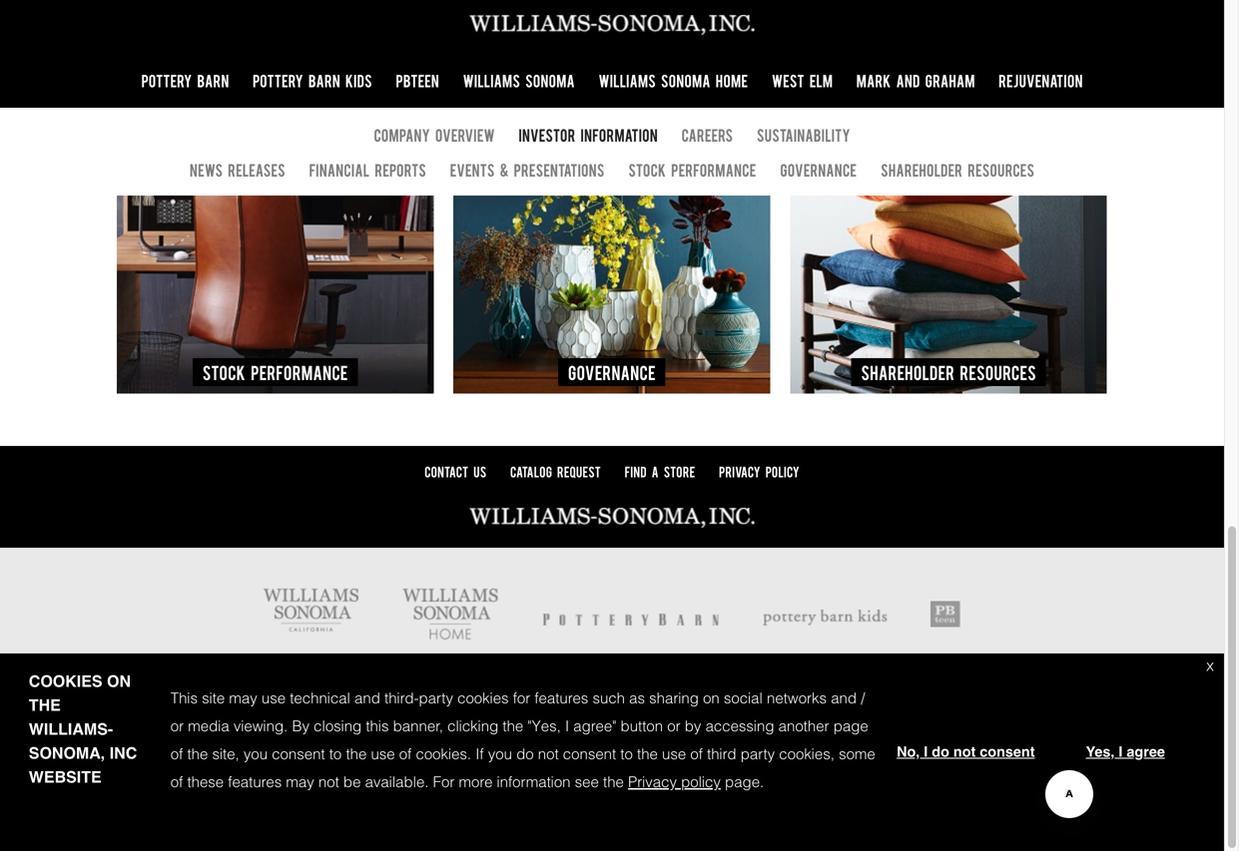 Task type: locate. For each thing, give the bounding box(es) containing it.
or left by
[[667, 718, 681, 735]]

0 horizontal spatial stock
[[203, 361, 245, 383]]

0 horizontal spatial performance
[[251, 361, 348, 383]]

0 horizontal spatial to
[[329, 746, 342, 763]]

0 horizontal spatial pottery
[[141, 71, 192, 90]]

financial reports up williams sonoma home link on the top of the page
[[545, 22, 679, 44]]

i right no,
[[924, 744, 928, 761]]

1 horizontal spatial financial reports
[[545, 22, 679, 44]]

0 vertical spatial williams-
[[29, 720, 113, 739]]

williams up overview
[[463, 71, 520, 90]]

0 horizontal spatial reports
[[375, 160, 426, 179]]

consent down by
[[272, 746, 325, 763]]

1 vertical spatial may
[[286, 774, 314, 791]]

2019
[[472, 759, 503, 775]]

1 vertical spatial stock performance
[[203, 361, 348, 383]]

of up available.
[[399, 746, 412, 763]]

mark and graham link
[[857, 71, 975, 90]]

0 horizontal spatial governance
[[568, 361, 656, 383]]

pottery barn kids link
[[253, 71, 372, 90]]

1 horizontal spatial financial
[[545, 22, 614, 44]]

financial reports image
[[454, 0, 770, 55]]

features up ""yes," at left
[[535, 690, 588, 707]]

not left be
[[318, 774, 339, 791]]

0 vertical spatial party
[[419, 690, 453, 707]]

williams-sonoma, inc logo image
[[470, 15, 754, 35]]

2 williams from the left
[[599, 71, 656, 90]]

on
[[107, 673, 131, 691]]

williams-
[[29, 720, 113, 739], [506, 759, 566, 775]]

1 horizontal spatial performance
[[671, 160, 756, 179]]

0 horizontal spatial governance link
[[454, 77, 770, 397]]

button
[[621, 718, 663, 735]]

the down button
[[637, 746, 658, 763]]

not down ""yes," at left
[[538, 746, 559, 763]]

and
[[896, 71, 920, 90], [355, 690, 380, 707], [831, 690, 857, 707]]

0 horizontal spatial features
[[228, 774, 282, 791]]

mark
[[857, 71, 891, 90]]

1 horizontal spatial williams
[[599, 71, 656, 90]]

0 horizontal spatial use
[[262, 690, 286, 707]]

1 vertical spatial shareholder
[[861, 361, 955, 383]]

cookies on the williams- sonoma, inc website
[[29, 673, 137, 787]]

no, i do not consent button
[[883, 733, 1049, 773]]

2 horizontal spatial i
[[1119, 744, 1123, 761]]

elm
[[810, 71, 833, 90]]

catalog request
[[510, 464, 601, 480]]

rejuvenation image
[[714, 694, 823, 717]]

consent up see
[[563, 746, 616, 763]]

and left /
[[831, 690, 857, 707]]

investor information link
[[515, 125, 662, 144]]

footer
[[0, 446, 1224, 852]]

1 vertical spatial williams-
[[506, 759, 566, 775]]

0 horizontal spatial or
[[171, 718, 184, 735]]

sonoma left home
[[661, 71, 711, 90]]

inc.
[[620, 759, 644, 775]]

williams up information in the top of the page
[[599, 71, 656, 90]]

0 horizontal spatial privacy
[[628, 774, 677, 791]]

1 horizontal spatial use
[[371, 746, 395, 763]]

/
[[861, 690, 865, 707]]

1 vertical spatial reports
[[375, 160, 426, 179]]

or
[[171, 718, 184, 735], [667, 718, 681, 735]]

request
[[557, 464, 601, 480]]

cookies
[[29, 673, 102, 691]]

1 horizontal spatial privacy
[[719, 464, 761, 480]]

sonoma
[[525, 71, 575, 90], [661, 71, 711, 90], [566, 759, 617, 775]]

financial up "williams sonoma"
[[545, 22, 614, 44]]

©             2019             williams-sonoma inc. all rights reserved link
[[456, 759, 769, 775]]

0 horizontal spatial barn
[[197, 71, 229, 90]]

i right yes,
[[1119, 744, 1123, 761]]

1 horizontal spatial i
[[924, 744, 928, 761]]

the right see
[[603, 774, 624, 791]]

2 horizontal spatial use
[[662, 746, 686, 763]]

careers
[[682, 125, 733, 144]]

all
[[648, 759, 665, 775]]

barn up news
[[197, 71, 229, 90]]

0 horizontal spatial do
[[516, 746, 534, 763]]

news releases
[[190, 160, 285, 179]]

contact                 us link
[[425, 464, 486, 480]]

i for yes, i agree
[[1119, 744, 1123, 761]]

features
[[535, 690, 588, 707], [228, 774, 282, 791]]

shareholder resources
[[881, 160, 1034, 179], [861, 361, 1036, 383]]

0 horizontal spatial stock performance link
[[117, 77, 434, 397]]

do
[[932, 744, 950, 761], [516, 746, 534, 763]]

1 vertical spatial financial reports
[[309, 160, 426, 179]]

financial reports down the company
[[309, 160, 426, 179]]

williams- down ""yes," at left
[[506, 759, 566, 775]]

may left be
[[286, 774, 314, 791]]

1 horizontal spatial williams-
[[506, 759, 566, 775]]

west
[[772, 71, 804, 90]]

west elm image
[[402, 704, 493, 717]]

third-
[[385, 690, 419, 707]]

events & presentations link
[[446, 160, 608, 179]]

reports down the company
[[375, 160, 426, 179]]

may
[[229, 690, 257, 707], [286, 774, 314, 791]]

news releases link
[[186, 160, 289, 179]]

1 horizontal spatial governance link
[[776, 160, 861, 179]]

2 or from the left
[[667, 718, 681, 735]]

pottery barn kids
[[253, 71, 372, 90]]

2 pottery from the left
[[253, 71, 303, 90]]

news
[[190, 160, 223, 179]]

consent
[[980, 744, 1035, 761], [272, 746, 325, 763], [563, 746, 616, 763]]

williams- up sonoma,
[[29, 720, 113, 739]]

2 horizontal spatial and
[[896, 71, 920, 90]]

i for no, i do not consent
[[924, 744, 928, 761]]

williams for williams sonoma
[[463, 71, 520, 90]]

features down site, at the left bottom
[[228, 774, 282, 791]]

company overview link
[[370, 125, 499, 144]]

2 horizontal spatial consent
[[980, 744, 1035, 761]]

financial reports
[[545, 22, 679, 44], [309, 160, 426, 179]]

1 vertical spatial financial
[[309, 160, 370, 179]]

may right site at left bottom
[[229, 690, 257, 707]]

third
[[707, 746, 736, 763]]

party up the page.
[[741, 746, 775, 763]]

some
[[839, 746, 876, 763]]

privacy inside footer
[[719, 464, 761, 480]]

i right ""yes," at left
[[565, 718, 569, 735]]

i
[[565, 718, 569, 735], [924, 744, 928, 761], [1119, 744, 1123, 761]]

and right "mark"
[[896, 71, 920, 90]]

1 horizontal spatial stock performance link
[[624, 160, 760, 179]]

information
[[497, 774, 571, 791]]

shareholder
[[881, 160, 963, 179], [861, 361, 955, 383]]

to down button
[[620, 746, 633, 763]]

barn left kids
[[309, 71, 340, 90]]

cookies,
[[779, 746, 835, 763]]

0 horizontal spatial may
[[229, 690, 257, 707]]

0 vertical spatial financial
[[545, 22, 614, 44]]

governance
[[780, 160, 857, 179], [568, 361, 656, 383]]

2 horizontal spatial not
[[954, 744, 976, 761]]

agree
[[1127, 744, 1165, 761]]

as
[[629, 690, 645, 707]]

not right no,
[[954, 744, 976, 761]]

i inside this site may use technical and third-party cookies for features such as sharing on social networks and / or media viewing. by closing this banner, clicking the "yes, i agree" button or by accessing another page of the site, you consent to the use of cookies. if you do not consent to the use of third party cookies, some of these features may not be available. for more information see the
[[565, 718, 569, 735]]

privacy                 policy
[[719, 464, 800, 480]]

use down this in the bottom of the page
[[371, 746, 395, 763]]

1 horizontal spatial or
[[667, 718, 681, 735]]

consent left yes,
[[980, 744, 1035, 761]]

2 to from the left
[[620, 746, 633, 763]]

do right no,
[[932, 744, 950, 761]]

barn
[[197, 71, 229, 90], [309, 71, 340, 90]]

1 horizontal spatial may
[[286, 774, 314, 791]]

policy
[[681, 774, 721, 791]]

reports up williams sonoma home link on the top of the page
[[620, 22, 679, 44]]

to down the closing
[[329, 746, 342, 763]]

you down viewing.
[[244, 746, 268, 763]]

&
[[500, 160, 509, 179]]

williams sonoma
[[463, 71, 575, 90]]

1 vertical spatial party
[[741, 746, 775, 763]]

shareholder inside shareholder resources link
[[861, 361, 955, 383]]

stock
[[628, 160, 666, 179], [203, 361, 245, 383]]

0 horizontal spatial williams
[[463, 71, 520, 90]]

1 pottery from the left
[[141, 71, 192, 90]]

privacy inside cookieconsent dialog
[[628, 774, 677, 791]]

0 horizontal spatial williams-
[[29, 720, 113, 739]]

mark and graham image
[[537, 694, 670, 717]]

shareholder resources link for governance link related to stock performance link to the right
[[877, 160, 1038, 179]]

overview
[[435, 125, 495, 144]]

1 horizontal spatial reports
[[620, 22, 679, 44]]

consent inside button
[[980, 744, 1035, 761]]

1 barn from the left
[[197, 71, 229, 90]]

sonoma up 'investor'
[[525, 71, 575, 90]]

sonoma down agree"
[[566, 759, 617, 775]]

the up be
[[346, 746, 367, 763]]

use
[[262, 690, 286, 707], [371, 746, 395, 763], [662, 746, 686, 763]]

no, i do not consent
[[897, 744, 1035, 761]]

or down this
[[171, 718, 184, 735]]

use up viewing.
[[262, 690, 286, 707]]

0 vertical spatial privacy
[[719, 464, 761, 480]]

1 vertical spatial performance
[[251, 361, 348, 383]]

williams sonoma image
[[263, 588, 358, 641]]

home
[[716, 71, 748, 90]]

find a                 store link
[[625, 464, 695, 480]]

party up 'banner,'
[[419, 690, 453, 707]]

i inside button
[[1119, 744, 1123, 761]]

pottery left kids
[[253, 71, 303, 90]]

sharing
[[649, 690, 699, 707]]

williams for williams sonoma home
[[599, 71, 656, 90]]

rights
[[668, 759, 708, 775]]

1 horizontal spatial barn
[[309, 71, 340, 90]]

you right if
[[488, 746, 512, 763]]

1 horizontal spatial pottery
[[253, 71, 303, 90]]

0 horizontal spatial i
[[565, 718, 569, 735]]

on
[[703, 690, 720, 707]]

financial reports link
[[305, 160, 430, 179]]

1 horizontal spatial features
[[535, 690, 588, 707]]

i inside button
[[924, 744, 928, 761]]

0 horizontal spatial not
[[318, 774, 339, 791]]

performance
[[671, 160, 756, 179], [251, 361, 348, 383]]

pbteen image
[[931, 602, 961, 628]]

1 horizontal spatial stock
[[628, 160, 666, 179]]

financial right the releases
[[309, 160, 370, 179]]

1 horizontal spatial you
[[488, 746, 512, 763]]

stock image
[[117, 77, 434, 394]]

1 vertical spatial privacy
[[628, 774, 677, 791]]

do up information
[[516, 746, 534, 763]]

us
[[474, 464, 486, 480]]

williams-sonoma home image
[[402, 588, 499, 641]]

party
[[419, 690, 453, 707], [741, 746, 775, 763]]

pottery barn link
[[141, 71, 229, 90]]

cookies.
[[416, 746, 471, 763]]

1 williams from the left
[[463, 71, 520, 90]]

0 vertical spatial governance
[[780, 160, 857, 179]]

1 vertical spatial stock
[[203, 361, 245, 383]]

0 horizontal spatial you
[[244, 746, 268, 763]]

privacy for privacy                 policy
[[719, 464, 761, 480]]

site,
[[212, 746, 239, 763]]

pbteen link
[[396, 71, 439, 90]]

west elm link
[[772, 71, 833, 90]]

1 vertical spatial features
[[228, 774, 282, 791]]

2 barn from the left
[[309, 71, 340, 90]]

store
[[664, 464, 695, 480]]

1 you from the left
[[244, 746, 268, 763]]

social
[[724, 690, 763, 707]]

0 vertical spatial may
[[229, 690, 257, 707]]

pottery up news
[[141, 71, 192, 90]]

privacy                 policy link
[[719, 464, 800, 480]]

1 horizontal spatial stock performance
[[628, 160, 756, 179]]

do inside button
[[932, 744, 950, 761]]

investor information
[[519, 125, 658, 144]]

find
[[625, 464, 647, 480]]

privacy
[[719, 464, 761, 480], [628, 774, 677, 791]]

accessing
[[706, 718, 774, 735]]

yes,
[[1086, 744, 1115, 761]]

sonoma for williams sonoma home
[[661, 71, 711, 90]]

use up the privacy policy link
[[662, 746, 686, 763]]

shareholder resources image
[[790, 77, 1107, 394]]

1 horizontal spatial do
[[932, 744, 950, 761]]

releases
[[228, 160, 285, 179]]

and up this in the bottom of the page
[[355, 690, 380, 707]]

1 horizontal spatial to
[[620, 746, 633, 763]]

sonoma inside footer
[[566, 759, 617, 775]]

governance link for the leftmost stock performance link
[[454, 77, 770, 397]]

presentations
[[514, 160, 604, 179]]

stock performance
[[628, 160, 756, 179], [203, 361, 348, 383]]



Task type: describe. For each thing, give the bounding box(es) containing it.
these
[[187, 774, 224, 791]]

available.
[[365, 774, 429, 791]]

pottery for pottery barn kids
[[253, 71, 303, 90]]

barn for pottery barn
[[197, 71, 229, 90]]

1 horizontal spatial party
[[741, 746, 775, 763]]

the down for
[[503, 718, 524, 735]]

williams- inside cookies on the williams- sonoma, inc website
[[29, 720, 113, 739]]

information
[[581, 125, 658, 144]]

more
[[459, 774, 493, 791]]

banner,
[[393, 718, 443, 735]]

page.
[[725, 774, 764, 791]]

0 horizontal spatial and
[[355, 690, 380, 707]]

0 vertical spatial performance
[[671, 160, 756, 179]]

policy
[[766, 464, 800, 480]]

networks
[[767, 690, 827, 707]]

graham
[[925, 71, 975, 90]]

site
[[202, 690, 225, 707]]

pottery for pottery barn
[[141, 71, 192, 90]]

0 horizontal spatial financial reports
[[309, 160, 426, 179]]

0 horizontal spatial financial
[[309, 160, 370, 179]]

west elm
[[772, 71, 833, 90]]

yes, i agree button
[[1056, 733, 1196, 773]]

for
[[433, 774, 455, 791]]

1 horizontal spatial governance
[[780, 160, 857, 179]]

1 horizontal spatial not
[[538, 746, 559, 763]]

catalog request link
[[510, 464, 601, 480]]

company
[[374, 125, 430, 144]]

closing
[[314, 718, 362, 735]]

yes, i agree
[[1086, 744, 1165, 761]]

this
[[366, 718, 389, 735]]

not inside button
[[954, 744, 976, 761]]

media
[[188, 718, 229, 735]]

contact                 us
[[425, 464, 486, 480]]

footer containing contact                 us
[[0, 446, 1224, 852]]

reserved
[[712, 759, 769, 775]]

0 vertical spatial shareholder resources
[[881, 160, 1034, 179]]

shareholder resources link for governance link associated with the leftmost stock performance link
[[790, 77, 1107, 397]]

of left site, at the left bottom
[[171, 746, 183, 763]]

0 vertical spatial resources
[[968, 160, 1034, 179]]

events & presentations
[[450, 160, 604, 179]]

0 vertical spatial stock
[[628, 160, 666, 179]]

investor
[[519, 125, 575, 144]]

sonoma for williams sonoma
[[525, 71, 575, 90]]

0 horizontal spatial stock performance
[[203, 361, 348, 383]]

no,
[[897, 744, 920, 761]]

0 horizontal spatial consent
[[272, 746, 325, 763]]

pbteen
[[396, 71, 439, 90]]

company overview
[[374, 125, 495, 144]]

williams sonoma home
[[599, 71, 748, 90]]

such
[[593, 690, 625, 707]]

mark and graham
[[857, 71, 975, 90]]

cookieconsent dialog
[[0, 654, 1224, 852]]

"yes,
[[528, 718, 561, 735]]

agree"
[[573, 718, 617, 735]]

1 horizontal spatial consent
[[563, 746, 616, 763]]

sonoma,
[[29, 744, 105, 763]]

page
[[834, 718, 868, 735]]

sustainability
[[757, 125, 850, 144]]

0 horizontal spatial party
[[419, 690, 453, 707]]

by
[[292, 718, 310, 735]]

barn for pottery barn kids
[[309, 71, 340, 90]]

of left these
[[171, 774, 183, 791]]

governance link for stock performance link to the right
[[776, 160, 861, 179]]

0 vertical spatial reports
[[620, 22, 679, 44]]

pottery barn
[[141, 71, 229, 90]]

1 vertical spatial resources
[[960, 361, 1036, 383]]

careers link
[[678, 125, 737, 144]]

rejuvenation link
[[999, 71, 1083, 90]]

find a                 store
[[625, 464, 695, 480]]

privacy for privacy policy page.
[[628, 774, 677, 791]]

©             2019             williams-sonoma inc. all rights reserved
[[456, 759, 769, 775]]

1 to from the left
[[329, 746, 342, 763]]

this
[[171, 690, 198, 707]]

this site may use technical and third-party cookies for features such as sharing on social networks and / or media viewing. by closing this banner, clicking the "yes, i agree" button or by accessing another page of the site, you consent to the use of cookies. if you do not consent to the use of third party cookies, some of these features may not be available. for more information see the
[[171, 690, 876, 791]]

1 horizontal spatial and
[[831, 690, 857, 707]]

of left 'third' on the bottom
[[690, 746, 703, 763]]

2 you from the left
[[488, 746, 512, 763]]

privacy policy link
[[628, 774, 721, 791]]

0 vertical spatial financial reports
[[545, 22, 679, 44]]

williams sonoma link
[[463, 71, 575, 90]]

0 vertical spatial features
[[535, 690, 588, 707]]

catalog
[[510, 464, 552, 480]]

1 vertical spatial shareholder resources
[[861, 361, 1036, 383]]

if
[[476, 746, 484, 763]]

website
[[29, 768, 102, 787]]

0 vertical spatial shareholder
[[881, 160, 963, 179]]

contact
[[425, 464, 468, 480]]

sustainability link
[[753, 125, 854, 144]]

1 vertical spatial governance
[[568, 361, 656, 383]]

see
[[575, 774, 599, 791]]

williams sonoma home link
[[599, 71, 748, 90]]

pottery barn kids image
[[763, 610, 887, 626]]

another
[[779, 718, 829, 735]]

technical
[[290, 690, 350, 707]]

pottery barn image
[[543, 614, 719, 626]]

x
[[1206, 657, 1214, 675]]

cookies
[[457, 690, 509, 707]]

0 vertical spatial stock performance
[[628, 160, 756, 179]]

1 or from the left
[[171, 718, 184, 735]]

the left site, at the left bottom
[[187, 746, 208, 763]]

a
[[652, 464, 659, 480]]

do inside this site may use technical and third-party cookies for features such as sharing on social networks and / or media viewing. by closing this banner, clicking the "yes, i agree" button or by accessing another page of the site, you consent to the use of cookies. if you do not consent to the use of third party cookies, some of these features may not be available. for more information see the
[[516, 746, 534, 763]]

governance image
[[454, 77, 770, 394]]

viewing.
[[233, 718, 288, 735]]



Task type: vqa. For each thing, say whether or not it's contained in the screenshot.
quarter within the 11/09/2023 Williams-Sonoma, Inc. announces release date for third quarter 2023 results: Thursday, November 16th, 2023
no



